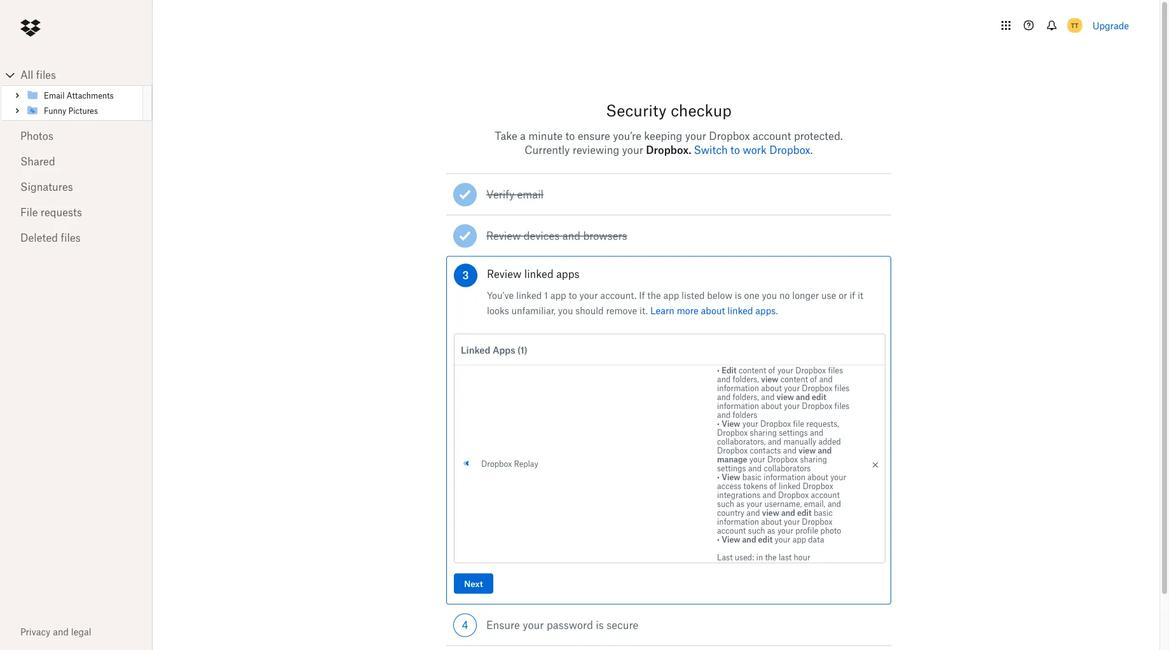 Task type: describe. For each thing, give the bounding box(es) containing it.
profile
[[796, 526, 819, 536]]

below
[[708, 290, 733, 301]]

basic for access
[[743, 473, 762, 482]]

is inside you've linked 1 app to your account. if the app listed below is one you no longer use or if it looks unfamiliar, you should remove it.
[[735, 290, 742, 301]]

apps
[[493, 344, 516, 355]]

basic information about your access tokens of linked dropbox integrations and dropbox account such as your username, email, and country and
[[718, 473, 847, 518]]

switch
[[694, 144, 728, 156]]

of for your
[[769, 366, 776, 375]]

account inside basic information about your access tokens of linked dropbox integrations and dropbox account such as your username, email, and country and
[[811, 490, 840, 500]]

account inside basic information about your dropbox account such as your profile photo
[[718, 526, 746, 536]]

hour
[[794, 553, 811, 562]]

you've linked 1 app to your account. if the app listed below is one you no longer use or if it looks unfamiliar, you should remove it.
[[487, 290, 864, 316]]

remove
[[607, 305, 638, 316]]

listed
[[682, 290, 705, 301]]

settings inside your dropbox sharing settings and collaborators
[[718, 464, 747, 473]]

linked inside basic information about your access tokens of linked dropbox integrations and dropbox account such as your username, email, and country and
[[779, 482, 801, 491]]

ensure your password is secure
[[487, 619, 639, 631]]

content for dropbox
[[781, 375, 809, 384]]

shared
[[20, 155, 55, 168]]

all files tree
[[2, 65, 153, 121]]

information inside basic information about your access tokens of linked dropbox integrations and dropbox account such as your username, email, and country and
[[764, 473, 806, 482]]

checkup
[[671, 101, 732, 120]]

3 view from the top
[[722, 535, 741, 545]]

used:
[[735, 553, 755, 562]]

reviewing
[[573, 144, 620, 156]]

verify
[[487, 188, 515, 200]]

• for your dropbox file requests, dropbox sharing settings and collaborators, and manually added dropbox contacts and
[[718, 419, 722, 429]]

your inside you've linked 1 app to your account. if the app listed below is one you no longer use or if it looks unfamiliar, you should remove it.
[[580, 290, 598, 301]]

email attachments
[[44, 91, 114, 101]]

4
[[462, 619, 469, 631]]

signatures
[[20, 181, 73, 193]]

dropbox inside basic information about your dropbox account such as your profile photo
[[802, 517, 833, 527]]

funny pictures
[[44, 106, 98, 116]]

last
[[718, 553, 733, 562]]

email
[[518, 188, 544, 200]]

review linked apps
[[487, 268, 580, 280]]

edit
[[722, 366, 737, 375]]

about for access
[[808, 473, 829, 482]]

photos
[[20, 130, 53, 142]]

to inside you've linked 1 app to your account. if the app listed below is one you no longer use or if it looks unfamiliar, you should remove it.
[[569, 290, 577, 301]]

home image
[[20, 18, 41, 38]]

• for content of your dropbox files and folders,
[[718, 366, 722, 375]]

deleted files link
[[20, 225, 132, 251]]

2 vertical spatial edit
[[759, 535, 773, 545]]

email
[[44, 91, 65, 101]]

data
[[809, 535, 825, 545]]

of for and
[[811, 375, 818, 384]]

email,
[[805, 499, 826, 509]]

step 3 element
[[454, 264, 478, 287]]

take
[[495, 129, 518, 142]]

1 horizontal spatial you
[[762, 290, 778, 301]]

requests
[[41, 206, 82, 219]]

about inside "content of and information about your dropbox files and folders, and"
[[762, 384, 782, 393]]

file
[[20, 206, 38, 219]]

tokens
[[744, 482, 768, 491]]

4 • from the top
[[718, 535, 720, 545]]

tt button
[[1065, 15, 1086, 36]]

learn more about linked apps .
[[651, 305, 778, 316]]

if
[[640, 290, 645, 301]]

deleted files
[[20, 232, 81, 244]]

1 dropbox. from the left
[[646, 144, 692, 156]]

use
[[822, 290, 837, 301]]

your inside view and edit information about your dropbox files and folders
[[784, 401, 800, 411]]

longer
[[793, 290, 820, 301]]

3
[[463, 269, 469, 281]]

you've
[[487, 290, 514, 301]]

verify email
[[487, 188, 544, 200]]

privacy
[[20, 627, 50, 637]]

your dropbox file requests, dropbox sharing settings and collaborators, and manually added dropbox contacts and
[[718, 419, 842, 455]]

linked apps (1)
[[461, 344, 528, 355]]

and inside your dropbox sharing settings and collaborators
[[749, 464, 762, 473]]

browsers
[[584, 229, 628, 242]]

dropbox inside content of your dropbox files and folders,
[[796, 366, 827, 375]]

0 vertical spatial to
[[566, 129, 575, 142]]

files inside view and edit information about your dropbox files and folders
[[835, 401, 850, 411]]

linked up 1
[[525, 268, 554, 280]]

view and manage
[[718, 446, 832, 464]]

information inside view and edit information about your dropbox files and folders
[[718, 401, 760, 411]]

all
[[20, 69, 33, 81]]

file
[[794, 419, 805, 429]]

manually
[[784, 437, 817, 447]]

work
[[743, 144, 767, 156]]

it.
[[640, 305, 648, 316]]

dropbox inside view and edit information about your dropbox files and folders
[[802, 401, 833, 411]]

view for view and edit
[[763, 508, 780, 518]]

pictures
[[68, 106, 98, 116]]

funny pictures link
[[26, 103, 141, 118]]

tt
[[1072, 21, 1079, 29]]

sign out image
[[873, 462, 879, 468]]

keeping
[[645, 129, 683, 142]]

switch to work dropbox. link
[[694, 144, 813, 156]]

edit for view and edit information about your dropbox files and folders
[[812, 392, 827, 402]]

replay
[[514, 459, 539, 469]]

secure
[[607, 619, 639, 631]]

and inside 'dropdown button'
[[563, 229, 581, 242]]

you're
[[613, 129, 642, 142]]

privacy and legal
[[20, 627, 91, 637]]

review for review linked apps
[[487, 268, 522, 280]]

information inside basic information about your dropbox account such as your profile photo
[[718, 517, 760, 527]]

step 2 completed image
[[459, 231, 471, 241]]

.
[[776, 305, 778, 316]]

view for basic
[[722, 473, 741, 482]]

if
[[850, 290, 856, 301]]

or
[[839, 290, 848, 301]]

username,
[[765, 499, 802, 509]]

review devices and browsers button
[[450, 219, 889, 253]]

your dropbox sharing settings and collaborators
[[718, 455, 828, 473]]

ensure
[[578, 129, 611, 142]]

email attachments link
[[26, 88, 141, 103]]

should
[[576, 305, 604, 316]]

0 horizontal spatial you
[[558, 305, 573, 316]]

security checkup
[[606, 101, 732, 120]]

folders
[[733, 410, 758, 420]]



Task type: vqa. For each thing, say whether or not it's contained in the screenshot.
JP
no



Task type: locate. For each thing, give the bounding box(es) containing it.
1 vertical spatial apps
[[756, 305, 776, 316]]

1 horizontal spatial app
[[664, 290, 680, 301]]

account up work
[[753, 129, 792, 142]]

app
[[551, 290, 567, 301], [664, 290, 680, 301], [793, 535, 807, 545]]

1 horizontal spatial dropbox.
[[770, 144, 813, 156]]

app right 1
[[551, 290, 567, 301]]

content up view and edit information about your dropbox files and folders
[[781, 375, 809, 384]]

about inside basic information about your access tokens of linked dropbox integrations and dropbox account such as your username, email, and country and
[[808, 473, 829, 482]]

learn more about linked apps link
[[651, 305, 776, 316]]

• for basic information about your access tokens of linked dropbox integrations and dropbox account such as your username, email, and country and
[[718, 473, 722, 482]]

your
[[686, 129, 707, 142], [623, 144, 644, 156], [580, 290, 598, 301], [778, 366, 794, 375], [784, 384, 800, 393], [784, 401, 800, 411], [743, 419, 759, 429], [750, 455, 766, 464], [831, 473, 847, 482], [747, 499, 763, 509], [784, 517, 800, 527], [778, 526, 794, 536], [775, 535, 791, 545], [523, 619, 544, 631]]

view up collaborators,
[[722, 419, 741, 429]]

contacts
[[750, 446, 782, 455]]

signatures link
[[20, 174, 132, 200]]

region
[[454, 264, 886, 597]]

sharing up contacts
[[750, 428, 777, 438]]

to up should
[[569, 290, 577, 301]]

added
[[819, 437, 842, 447]]

basic for dropbox
[[814, 508, 833, 518]]

1 vertical spatial settings
[[718, 464, 747, 473]]

legal
[[71, 627, 91, 637]]

collaborators
[[764, 464, 811, 473]]

currently
[[525, 144, 570, 156]]

files
[[36, 69, 56, 81], [61, 232, 81, 244], [829, 366, 844, 375], [835, 384, 850, 393], [835, 401, 850, 411]]

collaborators,
[[718, 437, 766, 447]]

account down country
[[718, 526, 746, 536]]

basic inside basic information about your dropbox account such as your profile photo
[[814, 508, 833, 518]]

unfamiliar,
[[512, 305, 556, 316]]

view and edit information about your dropbox files and folders
[[718, 392, 850, 420]]

1 vertical spatial the
[[766, 553, 777, 562]]

photos link
[[20, 123, 132, 149]]

1
[[545, 290, 548, 301]]

0 vertical spatial account
[[753, 129, 792, 142]]

one
[[745, 290, 760, 301]]

as inside basic information about your dropbox account such as your profile photo
[[768, 526, 776, 536]]

1 horizontal spatial apps
[[756, 305, 776, 316]]

you left "no"
[[762, 290, 778, 301]]

1 vertical spatial edit
[[798, 508, 812, 518]]

content
[[739, 366, 767, 375], [781, 375, 809, 384]]

0 vertical spatial you
[[762, 290, 778, 301]]

linked down one
[[728, 305, 754, 316]]

all files
[[20, 69, 56, 81]]

content of your dropbox files and folders,
[[718, 366, 844, 384]]

your inside your dropbox sharing settings and collaborators
[[750, 455, 766, 464]]

settings down view and edit information about your dropbox files and folders
[[779, 428, 808, 438]]

• down manage
[[718, 473, 722, 482]]

apps down one
[[756, 305, 776, 316]]

such up "in"
[[749, 526, 766, 536]]

as down 'view and edit'
[[768, 526, 776, 536]]

as
[[737, 499, 745, 509], [768, 526, 776, 536]]

about
[[701, 305, 726, 316], [762, 384, 782, 393], [762, 401, 782, 411], [808, 473, 829, 482], [762, 517, 782, 527]]

1 vertical spatial basic
[[814, 508, 833, 518]]

your inside your dropbox file requests, dropbox sharing settings and collaborators, and manually added dropbox contacts and
[[743, 419, 759, 429]]

1 folders, from the top
[[733, 375, 760, 384]]

step 4 element
[[454, 614, 477, 637]]

content inside "content of and information about your dropbox files and folders, and"
[[781, 375, 809, 384]]

and inside content of your dropbox files and folders,
[[718, 375, 731, 384]]

1 horizontal spatial is
[[735, 290, 742, 301]]

1 vertical spatial as
[[768, 526, 776, 536]]

content for folders,
[[739, 366, 767, 375]]

view up • view and edit your app data
[[763, 508, 780, 518]]

basic information about your dropbox account such as your profile photo
[[718, 508, 842, 536]]

upgrade link
[[1093, 20, 1130, 31]]

2 folders, from the top
[[733, 392, 760, 402]]

linked inside you've linked 1 app to your account. if the app listed below is one you no longer use or if it looks unfamiliar, you should remove it.
[[517, 290, 542, 301]]

take a minute to ensure you're keeping your dropbox account protected. currently reviewing your dropbox. switch to work dropbox.
[[495, 129, 843, 156]]

linked up unfamiliar,
[[517, 290, 542, 301]]

such inside basic information about your dropbox account such as your profile photo
[[749, 526, 766, 536]]

group containing email attachments
[[2, 85, 153, 121]]

about for apps
[[701, 305, 726, 316]]

0 horizontal spatial sharing
[[750, 428, 777, 438]]

and inside view and manage
[[818, 446, 832, 455]]

protected.
[[794, 129, 843, 142]]

basic up integrations
[[743, 473, 762, 482]]

step 1 completed image
[[459, 190, 471, 199]]

is left one
[[735, 290, 742, 301]]

next button
[[454, 573, 493, 594]]

0 vertical spatial such
[[718, 499, 735, 509]]

(1)
[[518, 344, 528, 355]]

0 horizontal spatial is
[[596, 619, 604, 631]]

dropbox
[[710, 129, 750, 142], [796, 366, 827, 375], [802, 384, 833, 393], [802, 401, 833, 411], [761, 419, 792, 429], [718, 428, 748, 438], [718, 446, 748, 455], [768, 455, 799, 464], [482, 459, 512, 469], [803, 482, 834, 491], [779, 490, 809, 500], [802, 517, 833, 527]]

1 • from the top
[[718, 366, 722, 375]]

files inside tree
[[36, 69, 56, 81]]

in
[[757, 553, 763, 562]]

0 horizontal spatial app
[[551, 290, 567, 301]]

1 vertical spatial sharing
[[801, 455, 828, 464]]

sharing inside your dropbox file requests, dropbox sharing settings and collaborators, and manually added dropbox contacts and
[[750, 428, 777, 438]]

0 vertical spatial the
[[648, 290, 661, 301]]

country
[[718, 508, 745, 518]]

view for view and manage
[[799, 446, 816, 455]]

0 vertical spatial sharing
[[750, 428, 777, 438]]

review devices and browsers
[[487, 229, 628, 242]]

to left work
[[731, 144, 741, 156]]

0 horizontal spatial the
[[648, 290, 661, 301]]

dropbox replay
[[482, 459, 539, 469]]

2 dropbox. from the left
[[770, 144, 813, 156]]

access
[[718, 482, 742, 491]]

content right edit
[[739, 366, 767, 375]]

the right if
[[648, 290, 661, 301]]

files inside "content of and information about your dropbox files and folders, and"
[[835, 384, 850, 393]]

1 horizontal spatial settings
[[779, 428, 808, 438]]

dropbox inside take a minute to ensure you're keeping your dropbox account protected. currently reviewing your dropbox. switch to work dropbox.
[[710, 129, 750, 142]]

account.
[[601, 290, 637, 301]]

edit inside view and edit information about your dropbox files and folders
[[812, 392, 827, 402]]

shared link
[[20, 149, 132, 174]]

view down content of your dropbox files and folders,
[[777, 392, 795, 402]]

view left the added
[[799, 446, 816, 455]]

apps down review devices and browsers at top
[[557, 268, 580, 280]]

deleted
[[20, 232, 58, 244]]

1 vertical spatial folders,
[[733, 392, 760, 402]]

of inside "content of and information about your dropbox files and folders, and"
[[811, 375, 818, 384]]

file requests link
[[20, 200, 132, 225]]

settings up access
[[718, 464, 747, 473]]

review inside review devices and browsers 'dropdown button'
[[487, 229, 521, 242]]

view
[[722, 419, 741, 429], [722, 473, 741, 482], [722, 535, 741, 545]]

region containing review linked apps
[[454, 264, 886, 597]]

view
[[762, 375, 779, 384], [777, 392, 795, 402], [799, 446, 816, 455], [763, 508, 780, 518]]

account up photo
[[811, 490, 840, 500]]

1 horizontal spatial basic
[[814, 508, 833, 518]]

2 vertical spatial view
[[722, 535, 741, 545]]

• up 'last'
[[718, 535, 720, 545]]

sharing down manually
[[801, 455, 828, 464]]

1 view from the top
[[722, 419, 741, 429]]

view and edit
[[763, 508, 812, 518]]

account
[[753, 129, 792, 142], [811, 490, 840, 500], [718, 526, 746, 536]]

linked
[[525, 268, 554, 280], [517, 290, 542, 301], [728, 305, 754, 316], [779, 482, 801, 491]]

is left secure
[[596, 619, 604, 631]]

files inside content of your dropbox files and folders,
[[829, 366, 844, 375]]

sharing inside your dropbox sharing settings and collaborators
[[801, 455, 828, 464]]

about for dropbox
[[762, 517, 782, 527]]

content of and information about your dropbox files and folders, and
[[718, 375, 850, 402]]

dropbox. down protected. at the right of the page
[[770, 144, 813, 156]]

information down edit
[[718, 384, 760, 393]]

0 vertical spatial view
[[722, 419, 741, 429]]

dropbox inside "content of and information about your dropbox files and folders, and"
[[802, 384, 833, 393]]

information inside "content of and information about your dropbox files and folders, and"
[[718, 384, 760, 393]]

1 horizontal spatial sharing
[[801, 455, 828, 464]]

as down access
[[737, 499, 745, 509]]

review up you've
[[487, 268, 522, 280]]

such down access
[[718, 499, 735, 509]]

view up 'last'
[[722, 535, 741, 545]]

you left should
[[558, 305, 573, 316]]

of
[[769, 366, 776, 375], [811, 375, 818, 384], [770, 482, 777, 491]]

devices
[[524, 229, 560, 242]]

2 vertical spatial to
[[569, 290, 577, 301]]

to left ensure at the top of the page
[[566, 129, 575, 142]]

1 horizontal spatial such
[[749, 526, 766, 536]]

your inside content of your dropbox files and folders,
[[778, 366, 794, 375]]

0 vertical spatial basic
[[743, 473, 762, 482]]

view for view and edit information about your dropbox files and folders
[[777, 392, 795, 402]]

1 vertical spatial account
[[811, 490, 840, 500]]

about inside basic information about your dropbox account such as your profile photo
[[762, 517, 782, 527]]

1 horizontal spatial account
[[753, 129, 792, 142]]

review left devices
[[487, 229, 521, 242]]

verify email button
[[450, 177, 889, 212]]

basic up photo
[[814, 508, 833, 518]]

about inside view and edit information about your dropbox files and folders
[[762, 401, 782, 411]]

settings inside your dropbox file requests, dropbox sharing settings and collaborators, and manually added dropbox contacts and
[[779, 428, 808, 438]]

1 vertical spatial such
[[749, 526, 766, 536]]

• down learn more about linked apps . at right
[[718, 366, 722, 375]]

1 horizontal spatial the
[[766, 553, 777, 562]]

view for your
[[722, 419, 741, 429]]

information up collaborators,
[[718, 401, 760, 411]]

edit
[[812, 392, 827, 402], [798, 508, 812, 518], [759, 535, 773, 545]]

dropbox inside your dropbox sharing settings and collaborators
[[768, 455, 799, 464]]

0 vertical spatial apps
[[557, 268, 580, 280]]

0 horizontal spatial apps
[[557, 268, 580, 280]]

integrations
[[718, 490, 761, 500]]

0 horizontal spatial content
[[739, 366, 767, 375]]

0 horizontal spatial settings
[[718, 464, 747, 473]]

basic
[[743, 473, 762, 482], [814, 508, 833, 518]]

looks
[[487, 305, 509, 316]]

2 horizontal spatial app
[[793, 535, 807, 545]]

upgrade
[[1093, 20, 1130, 31]]

edit up requests,
[[812, 392, 827, 402]]

0 horizontal spatial account
[[718, 526, 746, 536]]

0 horizontal spatial such
[[718, 499, 735, 509]]

dropbox. down keeping
[[646, 144, 692, 156]]

manage
[[718, 455, 748, 464]]

password
[[547, 619, 593, 631]]

information down view and manage
[[764, 473, 806, 482]]

edit up profile
[[798, 508, 812, 518]]

2 vertical spatial account
[[718, 526, 746, 536]]

0 horizontal spatial as
[[737, 499, 745, 509]]

ensure
[[487, 619, 520, 631]]

the inside you've linked 1 app to your account. if the app listed below is one you no longer use or if it looks unfamiliar, you should remove it.
[[648, 290, 661, 301]]

1 vertical spatial view
[[722, 473, 741, 482]]

0 vertical spatial is
[[735, 290, 742, 301]]

your inside "content of and information about your dropbox files and folders, and"
[[784, 384, 800, 393]]

basic inside basic information about your access tokens of linked dropbox integrations and dropbox account such as your username, email, and country and
[[743, 473, 762, 482]]

photo
[[821, 526, 842, 536]]

0 vertical spatial as
[[737, 499, 745, 509]]

0 horizontal spatial basic
[[743, 473, 762, 482]]

you
[[762, 290, 778, 301], [558, 305, 573, 316]]

1 horizontal spatial as
[[768, 526, 776, 536]]

view up view and edit information about your dropbox files and folders
[[762, 375, 779, 384]]

1 horizontal spatial content
[[781, 375, 809, 384]]

linked
[[461, 344, 491, 355]]

folders, inside "content of and information about your dropbox files and folders, and"
[[733, 392, 760, 402]]

• view and edit your app data
[[718, 535, 825, 545]]

dropbox.
[[646, 144, 692, 156], [770, 144, 813, 156]]

group
[[2, 85, 153, 121]]

of inside basic information about your access tokens of linked dropbox integrations and dropbox account such as your username, email, and country and
[[770, 482, 777, 491]]

file requests
[[20, 206, 82, 219]]

it
[[858, 290, 864, 301]]

0 vertical spatial folders,
[[733, 375, 760, 384]]

view inside view and manage
[[799, 446, 816, 455]]

no
[[780, 290, 790, 301]]

2 horizontal spatial account
[[811, 490, 840, 500]]

1 vertical spatial is
[[596, 619, 604, 631]]

0 vertical spatial settings
[[779, 428, 808, 438]]

learn
[[651, 305, 675, 316]]

edit up the last used: in the last hour
[[759, 535, 773, 545]]

0 horizontal spatial dropbox.
[[646, 144, 692, 156]]

app up learn
[[664, 290, 680, 301]]

linked down collaborators
[[779, 482, 801, 491]]

of inside content of your dropbox files and folders,
[[769, 366, 776, 375]]

account inside take a minute to ensure you're keeping your dropbox account protected. currently reviewing your dropbox. switch to work dropbox.
[[753, 129, 792, 142]]

1 vertical spatial you
[[558, 305, 573, 316]]

1 vertical spatial review
[[487, 268, 522, 280]]

review for review devices and browsers
[[487, 229, 521, 242]]

as inside basic information about your access tokens of linked dropbox integrations and dropbox account such as your username, email, and country and
[[737, 499, 745, 509]]

1 vertical spatial to
[[731, 144, 741, 156]]

view inside view and edit information about your dropbox files and folders
[[777, 392, 795, 402]]

funny
[[44, 106, 66, 116]]

• left folders
[[718, 419, 722, 429]]

2 view from the top
[[722, 473, 741, 482]]

apps
[[557, 268, 580, 280], [756, 305, 776, 316]]

privacy and legal link
[[20, 627, 153, 637]]

the right "in"
[[766, 553, 777, 562]]

0 vertical spatial review
[[487, 229, 521, 242]]

information down integrations
[[718, 517, 760, 527]]

view for view
[[762, 375, 779, 384]]

edit for view and edit
[[798, 508, 812, 518]]

view down manage
[[722, 473, 741, 482]]

2 • from the top
[[718, 419, 722, 429]]

folders, inside content of your dropbox files and folders,
[[733, 375, 760, 384]]

0 vertical spatial edit
[[812, 392, 827, 402]]

app left "data" in the bottom right of the page
[[793, 535, 807, 545]]

attachments
[[67, 91, 114, 101]]

all files link
[[20, 65, 153, 85]]

last
[[779, 553, 792, 562]]

information
[[718, 384, 760, 393], [718, 401, 760, 411], [764, 473, 806, 482], [718, 517, 760, 527]]

3 • from the top
[[718, 473, 722, 482]]

such inside basic information about your access tokens of linked dropbox integrations and dropbox account such as your username, email, and country and
[[718, 499, 735, 509]]

content inside content of your dropbox files and folders,
[[739, 366, 767, 375]]



